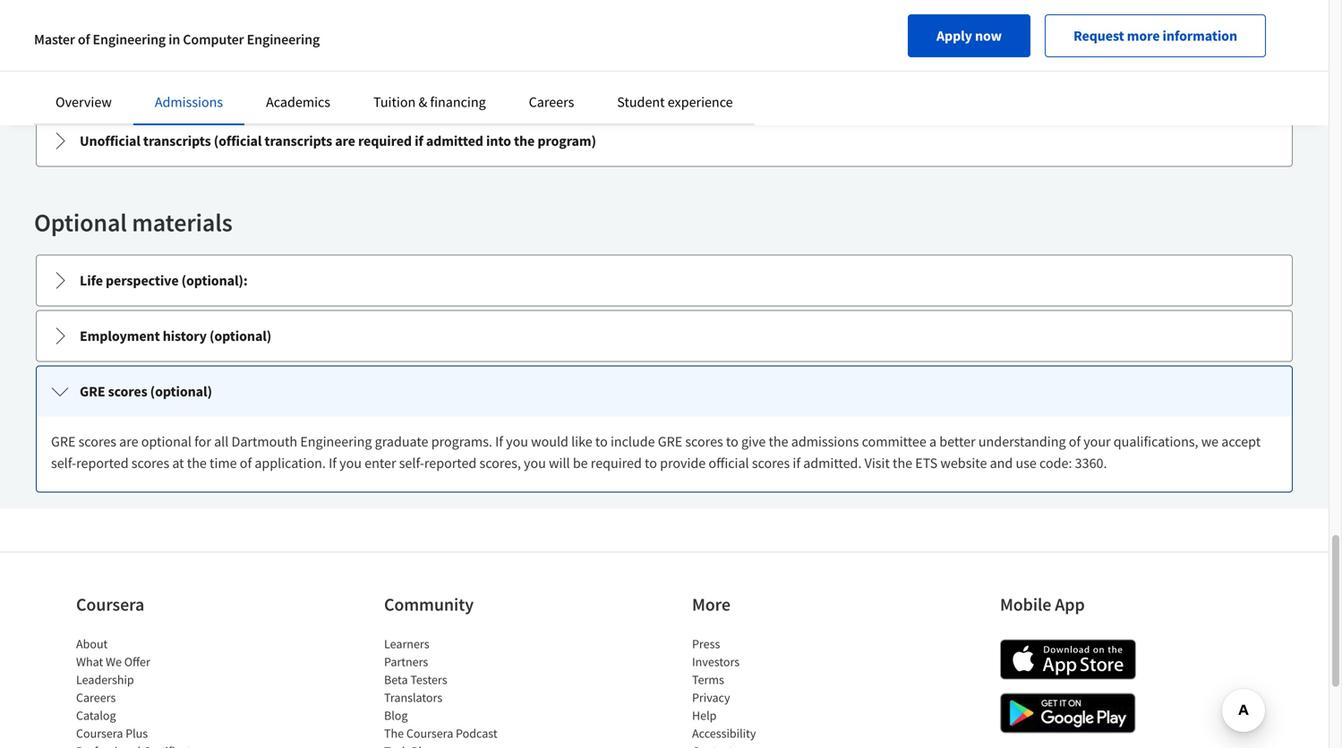 Task type: describe. For each thing, give the bounding box(es) containing it.
(optional) for gre scores (optional)
[[150, 383, 212, 401]]

tuition & financing
[[374, 93, 486, 111]]

0 horizontal spatial if
[[329, 455, 337, 473]]

plus
[[126, 726, 148, 742]]

perspective
[[106, 272, 179, 290]]

at
[[172, 455, 184, 473]]

graduate
[[375, 433, 429, 451]]

admissions
[[155, 93, 223, 111]]

employment history (optional) button
[[37, 311, 1293, 361]]

what we offer link
[[76, 654, 150, 671]]

gre scores (optional) button
[[37, 367, 1293, 417]]

careers inside about what we offer leadership careers catalog coursera plus
[[76, 690, 116, 706]]

list for more
[[692, 636, 845, 749]]

accept
[[1222, 433, 1261, 451]]

(optional):
[[181, 272, 248, 290]]

about link
[[76, 636, 108, 653]]

qualifications,
[[1114, 433, 1199, 451]]

mobile
[[1001, 594, 1052, 616]]

include
[[611, 433, 655, 451]]

computer
[[183, 30, 244, 48]]

and
[[990, 455, 1013, 473]]

master of engineering in computer engineering
[[34, 30, 320, 48]]

engineering up academics link
[[247, 30, 320, 48]]

coursera for coursera
[[76, 726, 123, 742]]

learners partners beta testers translators blog the coursera podcast
[[384, 636, 498, 742]]

3360.
[[1076, 455, 1108, 473]]

unofficial transcripts (official transcripts are required if admitted into the program) button
[[37, 116, 1293, 166]]

history
[[163, 327, 207, 345]]

time
[[210, 455, 237, 473]]

gre for gre scores are optional for all dartmouth engineering graduate programs. if you would like to include gre scores to give the admissions committee a better understanding of your qualifications, we accept self-reported scores at the time of application. if you enter self-reported scores, you will be required to provide official scores if admitted. visit the ets website and use code: 3360.
[[51, 433, 76, 451]]

provide
[[660, 455, 706, 473]]

official
[[709, 455, 749, 473]]

more
[[692, 594, 731, 616]]

privacy link
[[692, 690, 731, 706]]

list item for more
[[692, 743, 845, 749]]

overview link
[[56, 93, 112, 111]]

use
[[1016, 455, 1037, 473]]

press
[[692, 636, 721, 653]]

accessibility
[[692, 726, 756, 742]]

unofficial transcripts (official transcripts are required if admitted into the program)
[[80, 132, 597, 150]]

you left the enter
[[340, 455, 362, 473]]

partners link
[[384, 654, 428, 671]]

beta
[[384, 672, 408, 688]]

visit
[[865, 455, 890, 473]]

student experience link
[[617, 93, 733, 111]]

partners
[[384, 654, 428, 671]]

if inside gre scores are optional for all dartmouth engineering graduate programs. if you would like to include gre scores to give the admissions committee a better understanding of your qualifications, we accept self-reported scores at the time of application. if you enter self-reported scores, you will be required to provide official scores if admitted. visit the ets website and use code: 3360.
[[793, 455, 801, 473]]

what
[[76, 654, 103, 671]]

scores down give in the bottom of the page
[[752, 455, 790, 473]]

1 self- from the left
[[51, 455, 76, 473]]

testers
[[411, 672, 448, 688]]

about
[[76, 636, 108, 653]]

1 vertical spatial careers link
[[76, 690, 116, 706]]

request more information button
[[1045, 14, 1267, 57]]

unofficial
[[80, 132, 140, 150]]

leadership link
[[76, 672, 134, 688]]

optional materials
[[34, 207, 233, 238]]

blog
[[384, 708, 408, 724]]

employment
[[80, 327, 160, 345]]

information
[[1163, 27, 1238, 45]]

for
[[195, 433, 211, 451]]

get it on google play image
[[1001, 694, 1137, 734]]

your
[[1084, 433, 1111, 451]]

translators link
[[384, 690, 443, 706]]

privacy
[[692, 690, 731, 706]]

if inside unofficial transcripts (official transcripts are required if admitted into the program) dropdown button
[[415, 132, 423, 150]]

terms link
[[692, 672, 725, 688]]

a
[[930, 433, 937, 451]]

1 horizontal spatial of
[[240, 455, 252, 473]]

tuition & financing link
[[374, 93, 486, 111]]

gre scores are optional for all dartmouth engineering graduate programs. if you would like to include gre scores to give the admissions committee a better understanding of your qualifications, we accept self-reported scores at the time of application. if you enter self-reported scores, you will be required to provide official scores if admitted. visit the ets website and use code: 3360.
[[51, 433, 1261, 473]]

student experience
[[617, 93, 733, 111]]

help
[[692, 708, 717, 724]]

required inside gre scores are optional for all dartmouth engineering graduate programs. if you would like to include gre scores to give the admissions committee a better understanding of your qualifications, we accept self-reported scores at the time of application. if you enter self-reported scores, you will be required to provide official scores if admitted. visit the ets website and use code: 3360.
[[591, 455, 642, 473]]

the right at
[[187, 455, 207, 473]]

2 horizontal spatial gre
[[658, 433, 683, 451]]

1 vertical spatial of
[[1069, 433, 1081, 451]]

master
[[34, 30, 75, 48]]

request more information
[[1074, 27, 1238, 45]]

admitted
[[426, 132, 484, 150]]

1 horizontal spatial if
[[495, 433, 503, 451]]

in
[[169, 30, 180, 48]]

optional
[[34, 207, 127, 238]]

offer
[[124, 654, 150, 671]]

we
[[106, 654, 122, 671]]

employment history (optional)
[[80, 327, 272, 345]]

we
[[1202, 433, 1219, 451]]

give
[[742, 433, 766, 451]]

scores up provide
[[686, 433, 724, 451]]

gre scores (optional)
[[80, 383, 212, 401]]

required inside dropdown button
[[358, 132, 412, 150]]

are inside gre scores are optional for all dartmouth engineering graduate programs. if you would like to include gre scores to give the admissions committee a better understanding of your qualifications, we accept self-reported scores at the time of application. if you enter self-reported scores, you will be required to provide official scores if admitted. visit the ets website and use code: 3360.
[[119, 433, 138, 451]]

academics
[[266, 93, 331, 111]]

application.
[[255, 455, 326, 473]]



Task type: vqa. For each thing, say whether or not it's contained in the screenshot.
'Committee'
yes



Task type: locate. For each thing, give the bounding box(es) containing it.
1 horizontal spatial required
[[591, 455, 642, 473]]

reported down "programs."
[[424, 455, 477, 473]]

learners
[[384, 636, 430, 653]]

(official
[[214, 132, 262, 150]]

will
[[549, 455, 570, 473]]

0 horizontal spatial are
[[119, 433, 138, 451]]

apply
[[937, 27, 973, 45]]

into
[[486, 132, 511, 150]]

1 vertical spatial if
[[793, 455, 801, 473]]

like
[[572, 433, 593, 451]]

1 vertical spatial (optional)
[[150, 383, 212, 401]]

programs.
[[431, 433, 493, 451]]

financing
[[430, 93, 486, 111]]

press link
[[692, 636, 721, 653]]

mobile app
[[1001, 594, 1085, 616]]

list
[[76, 636, 228, 749], [384, 636, 537, 749], [692, 636, 845, 749]]

0 horizontal spatial required
[[358, 132, 412, 150]]

community
[[384, 594, 474, 616]]

the right give in the bottom of the page
[[769, 433, 789, 451]]

0 horizontal spatial list item
[[76, 743, 228, 749]]

0 horizontal spatial reported
[[76, 455, 129, 473]]

scores,
[[480, 455, 521, 473]]

1 horizontal spatial gre
[[80, 383, 105, 401]]

are inside dropdown button
[[335, 132, 355, 150]]

the inside unofficial transcripts (official transcripts are required if admitted into the program) dropdown button
[[514, 132, 535, 150]]

apply now button
[[908, 14, 1031, 57]]

2 horizontal spatial of
[[1069, 433, 1081, 451]]

scores left optional
[[78, 433, 116, 451]]

coursera down catalog link
[[76, 726, 123, 742]]

admissions
[[792, 433, 859, 451]]

1 horizontal spatial self-
[[399, 455, 424, 473]]

(optional) up optional
[[150, 383, 212, 401]]

1 horizontal spatial list item
[[384, 743, 537, 749]]

0 vertical spatial (optional)
[[210, 327, 272, 345]]

catalog link
[[76, 708, 116, 724]]

1 list from the left
[[76, 636, 228, 749]]

2 horizontal spatial list
[[692, 636, 845, 749]]

transcripts down admissions
[[143, 132, 211, 150]]

1 horizontal spatial are
[[335, 132, 355, 150]]

0 horizontal spatial careers
[[76, 690, 116, 706]]

careers
[[529, 93, 574, 111], [76, 690, 116, 706]]

1 horizontal spatial list
[[384, 636, 537, 749]]

all
[[214, 433, 229, 451]]

2 list item from the left
[[384, 743, 537, 749]]

more
[[1128, 27, 1160, 45]]

now
[[975, 27, 1002, 45]]

list item for community
[[384, 743, 537, 749]]

of
[[78, 30, 90, 48], [1069, 433, 1081, 451], [240, 455, 252, 473]]

0 horizontal spatial if
[[415, 132, 423, 150]]

life perspective (optional): button
[[37, 256, 1293, 306]]

press investors terms privacy help accessibility
[[692, 636, 756, 742]]

2 list from the left
[[384, 636, 537, 749]]

the coursera podcast link
[[384, 726, 498, 742]]

beta testers link
[[384, 672, 448, 688]]

materials
[[132, 207, 233, 238]]

2 transcripts from the left
[[265, 132, 332, 150]]

0 horizontal spatial careers link
[[76, 690, 116, 706]]

(optional)
[[210, 327, 272, 345], [150, 383, 212, 401]]

coursera inside about what we offer leadership careers catalog coursera plus
[[76, 726, 123, 742]]

catalog
[[76, 708, 116, 724]]

coursera for community
[[407, 726, 454, 742]]

the
[[514, 132, 535, 150], [769, 433, 789, 451], [187, 455, 207, 473], [893, 455, 913, 473]]

engineering inside gre scores are optional for all dartmouth engineering graduate programs. if you would like to include gre scores to give the admissions committee a better understanding of your qualifications, we accept self-reported scores at the time of application. if you enter self-reported scores, you will be required to provide official scores if admitted. visit the ets website and use code: 3360.
[[300, 433, 372, 451]]

investors link
[[692, 654, 740, 671]]

accessibility link
[[692, 726, 756, 742]]

0 vertical spatial if
[[495, 433, 503, 451]]

you left will
[[524, 455, 546, 473]]

0 horizontal spatial self-
[[51, 455, 76, 473]]

of right master
[[78, 30, 90, 48]]

0 vertical spatial required
[[358, 132, 412, 150]]

leadership
[[76, 672, 134, 688]]

gre inside 'gre scores (optional)' dropdown button
[[80, 383, 105, 401]]

coursera right the
[[407, 726, 454, 742]]

to right like
[[596, 433, 608, 451]]

be
[[573, 455, 588, 473]]

download on the app store image
[[1001, 640, 1137, 680]]

if up scores,
[[495, 433, 503, 451]]

list for coursera
[[76, 636, 228, 749]]

optional
[[141, 433, 192, 451]]

better
[[940, 433, 976, 451]]

about what we offer leadership careers catalog coursera plus
[[76, 636, 150, 742]]

are
[[335, 132, 355, 150], [119, 433, 138, 451]]

3 list item from the left
[[692, 743, 845, 749]]

if left admitted
[[415, 132, 423, 150]]

list item down accessibility
[[692, 743, 845, 749]]

enter
[[365, 455, 396, 473]]

terms
[[692, 672, 725, 688]]

2 vertical spatial of
[[240, 455, 252, 473]]

investors
[[692, 654, 740, 671]]

0 vertical spatial careers link
[[529, 93, 574, 111]]

list containing about
[[76, 636, 228, 749]]

tuition
[[374, 93, 416, 111]]

understanding
[[979, 433, 1066, 451]]

learners link
[[384, 636, 430, 653]]

of right time
[[240, 455, 252, 473]]

1 vertical spatial careers
[[76, 690, 116, 706]]

list item for coursera
[[76, 743, 228, 749]]

list item down podcast
[[384, 743, 537, 749]]

scores
[[108, 383, 147, 401], [78, 433, 116, 451], [686, 433, 724, 451], [131, 455, 169, 473], [752, 455, 790, 473]]

gre for gre scores (optional)
[[80, 383, 105, 401]]

2 self- from the left
[[399, 455, 424, 473]]

to down include at the bottom of page
[[645, 455, 657, 473]]

code:
[[1040, 455, 1073, 473]]

admitted.
[[804, 455, 862, 473]]

list for community
[[384, 636, 537, 749]]

2 horizontal spatial to
[[726, 433, 739, 451]]

coursera plus link
[[76, 726, 148, 742]]

list containing press
[[692, 636, 845, 749]]

3 list from the left
[[692, 636, 845, 749]]

careers link up program)
[[529, 93, 574, 111]]

you up scores,
[[506, 433, 528, 451]]

translators
[[384, 690, 443, 706]]

0 horizontal spatial to
[[596, 433, 608, 451]]

of left your
[[1069, 433, 1081, 451]]

1 horizontal spatial transcripts
[[265, 132, 332, 150]]

to left give in the bottom of the page
[[726, 433, 739, 451]]

scores down optional
[[131, 455, 169, 473]]

committee
[[862, 433, 927, 451]]

1 horizontal spatial careers
[[529, 93, 574, 111]]

if down admissions
[[793, 455, 801, 473]]

0 vertical spatial careers
[[529, 93, 574, 111]]

student
[[617, 93, 665, 111]]

1 transcripts from the left
[[143, 132, 211, 150]]

would
[[531, 433, 569, 451]]

coursera up about
[[76, 594, 144, 616]]

required down tuition
[[358, 132, 412, 150]]

0 horizontal spatial transcripts
[[143, 132, 211, 150]]

1 reported from the left
[[76, 455, 129, 473]]

careers up catalog
[[76, 690, 116, 706]]

careers link up catalog
[[76, 690, 116, 706]]

1 list item from the left
[[76, 743, 228, 749]]

the right 'into'
[[514, 132, 535, 150]]

podcast
[[456, 726, 498, 742]]

0 vertical spatial are
[[335, 132, 355, 150]]

1 vertical spatial are
[[119, 433, 138, 451]]

request
[[1074, 27, 1125, 45]]

admissions link
[[155, 93, 223, 111]]

list item down plus
[[76, 743, 228, 749]]

0 vertical spatial if
[[415, 132, 423, 150]]

the
[[384, 726, 404, 742]]

(optional) right history
[[210, 327, 272, 345]]

list containing learners
[[384, 636, 537, 749]]

(optional) for employment history (optional)
[[210, 327, 272, 345]]

0 horizontal spatial gre
[[51, 433, 76, 451]]

0 horizontal spatial list
[[76, 636, 228, 749]]

experience
[[668, 93, 733, 111]]

1 horizontal spatial if
[[793, 455, 801, 473]]

1 horizontal spatial careers link
[[529, 93, 574, 111]]

reported left at
[[76, 455, 129, 473]]

2 reported from the left
[[424, 455, 477, 473]]

list item
[[76, 743, 228, 749], [384, 743, 537, 749], [692, 743, 845, 749]]

1 vertical spatial required
[[591, 455, 642, 473]]

transcripts down academics
[[265, 132, 332, 150]]

1 horizontal spatial reported
[[424, 455, 477, 473]]

scores inside 'gre scores (optional)' dropdown button
[[108, 383, 147, 401]]

the down committee
[[893, 455, 913, 473]]

careers up program)
[[529, 93, 574, 111]]

program)
[[538, 132, 597, 150]]

2 horizontal spatial list item
[[692, 743, 845, 749]]

0 horizontal spatial of
[[78, 30, 90, 48]]

1 horizontal spatial to
[[645, 455, 657, 473]]

required down include at the bottom of page
[[591, 455, 642, 473]]

transcripts
[[143, 132, 211, 150], [265, 132, 332, 150]]

engineering left in on the left top
[[93, 30, 166, 48]]

website
[[941, 455, 988, 473]]

0 vertical spatial of
[[78, 30, 90, 48]]

life perspective (optional):
[[80, 272, 248, 290]]

1 vertical spatial if
[[329, 455, 337, 473]]

you
[[506, 433, 528, 451], [340, 455, 362, 473], [524, 455, 546, 473]]

engineering up the enter
[[300, 433, 372, 451]]

careers link
[[529, 93, 574, 111], [76, 690, 116, 706]]

coursera inside learners partners beta testers translators blog the coursera podcast
[[407, 726, 454, 742]]

scores down employment
[[108, 383, 147, 401]]

if right application.
[[329, 455, 337, 473]]

self-
[[51, 455, 76, 473], [399, 455, 424, 473]]



